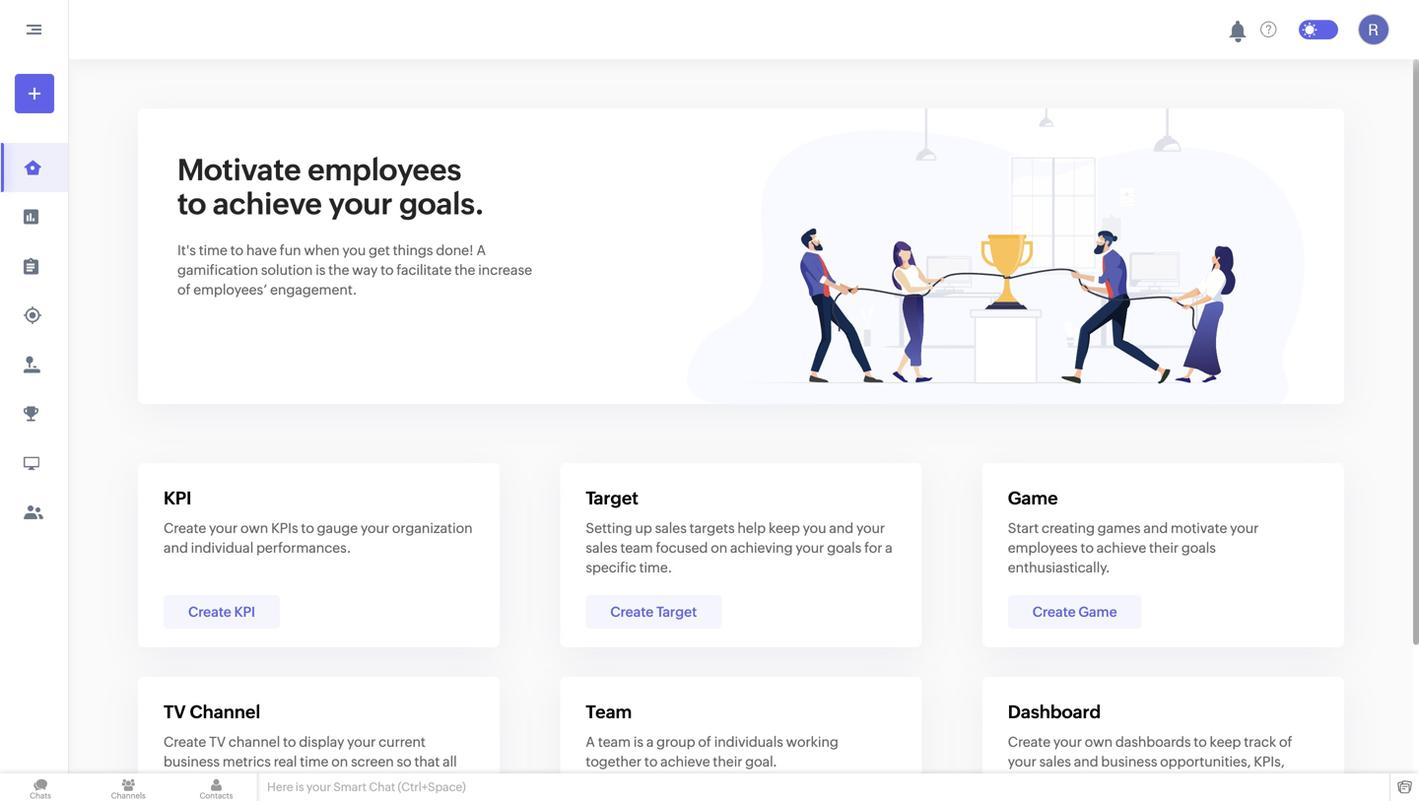Task type: vqa. For each thing, say whether or not it's contained in the screenshot.


Task type: locate. For each thing, give the bounding box(es) containing it.
1 vertical spatial kpi
[[234, 604, 255, 620]]

0 vertical spatial team
[[621, 540, 653, 556]]

1 vertical spatial their
[[713, 754, 743, 770]]

create kpi
[[188, 604, 255, 620]]

their down 'individuals'
[[713, 754, 743, 770]]

2 horizontal spatial achieve
[[1097, 540, 1147, 556]]

is right here
[[296, 781, 304, 794]]

create down 'dashboard'
[[1009, 735, 1051, 750]]

0 horizontal spatial their
[[713, 754, 743, 770]]

of down the gamification
[[177, 282, 191, 298]]

kpi down individual
[[234, 604, 255, 620]]

your inside start creating games and motivate your employees to achieve their goals enthusiastically.
[[1231, 521, 1260, 536]]

employees inside start creating games and motivate your employees to achieve their goals enthusiastically.
[[1009, 540, 1078, 556]]

2 business from the left
[[1102, 754, 1158, 770]]

sales up focused
[[655, 521, 687, 536]]

2 vertical spatial employees
[[187, 774, 257, 790]]

the
[[329, 262, 350, 278], [455, 262, 476, 278], [164, 774, 185, 790], [1290, 774, 1311, 790]]

1 vertical spatial game
[[1079, 604, 1118, 620]]

target down time.
[[657, 604, 697, 620]]

2 vertical spatial sales
[[1040, 754, 1072, 770]]

0 vertical spatial time
[[199, 243, 228, 258]]

and
[[830, 521, 854, 536], [1144, 521, 1169, 536], [164, 540, 188, 556], [1075, 754, 1099, 770], [1153, 774, 1178, 790]]

and up achievements
[[1075, 754, 1099, 770]]

0 horizontal spatial own
[[241, 521, 268, 536]]

tv channel
[[164, 703, 261, 723]]

employees down metrics
[[187, 774, 257, 790]]

1 horizontal spatial tv
[[209, 735, 226, 750]]

0 horizontal spatial target
[[586, 489, 639, 509]]

their down motivate
[[1150, 540, 1179, 556]]

1 vertical spatial employees
[[1009, 540, 1078, 556]]

achieve inside motivate employees to achieve your goals.
[[213, 187, 322, 221]]

1 horizontal spatial goals
[[1182, 540, 1217, 556]]

employees
[[308, 153, 462, 187], [1009, 540, 1078, 556], [187, 774, 257, 790]]

working
[[787, 735, 839, 750]]

1 vertical spatial team
[[598, 735, 631, 750]]

0 horizontal spatial kpi
[[164, 489, 192, 509]]

sales inside create your own dashboards to keep track of your sales and business opportunities, kpis, targets, achievements and performances of the employees.
[[1040, 754, 1072, 770]]

2 horizontal spatial sales
[[1040, 754, 1072, 770]]

kpi
[[164, 489, 192, 509], [234, 604, 255, 620]]

dashboard
[[1009, 703, 1102, 723]]

so
[[397, 754, 412, 770]]

achieve down games in the right of the page
[[1097, 540, 1147, 556]]

it's
[[177, 243, 196, 258]]

team inside setting up sales targets help keep you and your sales team focused on achieving your goals for a specific time.
[[621, 540, 653, 556]]

engagement.
[[270, 282, 357, 298]]

employees up get
[[308, 153, 462, 187]]

gamification
[[177, 262, 258, 278]]

increase
[[479, 262, 532, 278]]

display
[[299, 735, 345, 750]]

chat
[[369, 781, 396, 794]]

achieve inside a team is a group of individuals working together to achieve their goal.
[[661, 754, 711, 770]]

on down display
[[332, 754, 348, 770]]

you
[[343, 243, 366, 258], [803, 521, 827, 536]]

employees.
[[1009, 794, 1083, 802]]

1 vertical spatial sales
[[586, 540, 618, 556]]

create inside create tv channel to display your current business metrics real time on screen so that all the employees are updated.
[[164, 735, 206, 750]]

target
[[586, 489, 639, 509], [657, 604, 697, 620]]

team up the together
[[598, 735, 631, 750]]

0 vertical spatial on
[[711, 540, 728, 556]]

goals down motivate
[[1182, 540, 1217, 556]]

employees inside motivate employees to achieve your goals.
[[308, 153, 462, 187]]

on down targets
[[711, 540, 728, 556]]

a inside it's time to have fun when you get things done! a gamification solution is the way to facilitate the increase of employees' engagement.
[[477, 243, 486, 258]]

a up the together
[[586, 735, 596, 750]]

your up get
[[329, 187, 393, 221]]

0 vertical spatial is
[[316, 262, 326, 278]]

your
[[329, 187, 393, 221], [209, 521, 238, 536], [361, 521, 390, 536], [857, 521, 886, 536], [1231, 521, 1260, 536], [796, 540, 825, 556], [347, 735, 376, 750], [1054, 735, 1083, 750], [1009, 754, 1037, 770], [307, 781, 331, 794]]

goals left the for
[[828, 540, 862, 556]]

goals inside setting up sales targets help keep you and your sales team focused on achieving your goals for a specific time.
[[828, 540, 862, 556]]

0 horizontal spatial a
[[647, 735, 654, 750]]

2 horizontal spatial employees
[[1009, 540, 1078, 556]]

time up the gamification
[[199, 243, 228, 258]]

1 vertical spatial a
[[586, 735, 596, 750]]

1 vertical spatial a
[[647, 735, 654, 750]]

game down the enthusiastically.
[[1079, 604, 1118, 620]]

create down the enthusiastically.
[[1033, 604, 1076, 620]]

you right help
[[803, 521, 827, 536]]

of right the 'group'
[[699, 735, 712, 750]]

employees'
[[194, 282, 268, 298]]

1 horizontal spatial is
[[316, 262, 326, 278]]

1 horizontal spatial business
[[1102, 754, 1158, 770]]

motivate
[[1172, 521, 1228, 536]]

0 vertical spatial a
[[886, 540, 893, 556]]

business down dashboards
[[1102, 754, 1158, 770]]

0 vertical spatial kpi
[[164, 489, 192, 509]]

0 horizontal spatial keep
[[769, 521, 801, 536]]

keep
[[769, 521, 801, 536], [1210, 735, 1242, 750]]

0 vertical spatial you
[[343, 243, 366, 258]]

your down 'dashboard'
[[1054, 735, 1083, 750]]

to up performances.
[[301, 521, 314, 536]]

own for dashboard
[[1085, 735, 1113, 750]]

and right help
[[830, 521, 854, 536]]

kpi up individual
[[164, 489, 192, 509]]

real
[[274, 754, 297, 770]]

to down creating
[[1081, 540, 1094, 556]]

0 horizontal spatial on
[[332, 754, 348, 770]]

dashboards
[[1116, 735, 1192, 750]]

target up setting
[[586, 489, 639, 509]]

2 vertical spatial is
[[296, 781, 304, 794]]

1 goals from the left
[[828, 540, 862, 556]]

create inside create your own dashboards to keep track of your sales and business opportunities, kpis, targets, achievements and performances of the employees.
[[1009, 735, 1051, 750]]

track
[[1245, 735, 1277, 750]]

creating
[[1042, 521, 1095, 536]]

0 horizontal spatial you
[[343, 243, 366, 258]]

1 horizontal spatial game
[[1079, 604, 1118, 620]]

1 horizontal spatial target
[[657, 604, 697, 620]]

own up achievements
[[1085, 735, 1113, 750]]

business up contacts image
[[164, 754, 220, 770]]

a left the 'group'
[[647, 735, 654, 750]]

0 vertical spatial employees
[[308, 153, 462, 187]]

their inside start creating games and motivate your employees to achieve their goals enthusiastically.
[[1150, 540, 1179, 556]]

a inside a team is a group of individuals working together to achieve their goal.
[[586, 735, 596, 750]]

current
[[379, 735, 426, 750]]

tv down tv channel
[[209, 735, 226, 750]]

sales up 'targets,'
[[1040, 754, 1072, 770]]

1 vertical spatial time
[[300, 754, 329, 770]]

of
[[177, 282, 191, 298], [699, 735, 712, 750], [1280, 735, 1293, 750], [1274, 774, 1287, 790]]

a
[[477, 243, 486, 258], [586, 735, 596, 750]]

2 goals from the left
[[1182, 540, 1217, 556]]

tv
[[164, 703, 186, 723], [209, 735, 226, 750]]

their
[[1150, 540, 1179, 556], [713, 754, 743, 770]]

to inside create tv channel to display your current business metrics real time on screen so that all the employees are updated.
[[283, 735, 296, 750]]

to up the real
[[283, 735, 296, 750]]

0 vertical spatial own
[[241, 521, 268, 536]]

0 horizontal spatial goals
[[828, 540, 862, 556]]

1 vertical spatial is
[[634, 735, 644, 750]]

and inside the "create your own kpis to gauge your organization and individual performances."
[[164, 540, 188, 556]]

create down individual
[[188, 604, 232, 620]]

kpis
[[271, 521, 298, 536]]

and inside setting up sales targets help keep you and your sales team focused on achieving your goals for a specific time.
[[830, 521, 854, 536]]

keep inside setting up sales targets help keep you and your sales team focused on achieving your goals for a specific time.
[[769, 521, 801, 536]]

a
[[886, 540, 893, 556], [647, 735, 654, 750]]

business inside create your own dashboards to keep track of your sales and business opportunities, kpis, targets, achievements and performances of the employees.
[[1102, 754, 1158, 770]]

own for kpi
[[241, 521, 268, 536]]

2 horizontal spatial is
[[634, 735, 644, 750]]

you for motivate employees
[[343, 243, 366, 258]]

0 vertical spatial their
[[1150, 540, 1179, 556]]

things
[[393, 243, 433, 258]]

create down tv channel
[[164, 735, 206, 750]]

a inside a team is a group of individuals working together to achieve their goal.
[[647, 735, 654, 750]]

own
[[241, 521, 268, 536], [1085, 735, 1113, 750]]

you inside setting up sales targets help keep you and your sales team focused on achieving your goals for a specific time.
[[803, 521, 827, 536]]

keep up achieving
[[769, 521, 801, 536]]

1 vertical spatial achieve
[[1097, 540, 1147, 556]]

to
[[177, 187, 206, 221], [230, 243, 244, 258], [381, 262, 394, 278], [301, 521, 314, 536], [1081, 540, 1094, 556], [283, 735, 296, 750], [1194, 735, 1208, 750], [645, 754, 658, 770]]

0 vertical spatial tv
[[164, 703, 186, 723]]

help
[[738, 521, 766, 536]]

1 horizontal spatial a
[[886, 540, 893, 556]]

1 horizontal spatial sales
[[655, 521, 687, 536]]

your right motivate
[[1231, 521, 1260, 536]]

0 vertical spatial keep
[[769, 521, 801, 536]]

own inside create your own dashboards to keep track of your sales and business opportunities, kpis, targets, achievements and performances of the employees.
[[1085, 735, 1113, 750]]

and left individual
[[164, 540, 188, 556]]

create
[[164, 521, 206, 536], [188, 604, 232, 620], [611, 604, 654, 620], [1033, 604, 1076, 620], [164, 735, 206, 750], [1009, 735, 1051, 750]]

1 vertical spatial you
[[803, 521, 827, 536]]

0 horizontal spatial business
[[164, 754, 220, 770]]

to down get
[[381, 262, 394, 278]]

sales
[[655, 521, 687, 536], [586, 540, 618, 556], [1040, 754, 1072, 770]]

and down dashboards
[[1153, 774, 1178, 790]]

0 horizontal spatial employees
[[187, 774, 257, 790]]

your up the for
[[857, 521, 886, 536]]

and right games in the right of the page
[[1144, 521, 1169, 536]]

create inside the "create your own kpis to gauge your organization and individual performances."
[[164, 521, 206, 536]]

sales down setting
[[586, 540, 618, 556]]

solution
[[261, 262, 313, 278]]

the down tv channel
[[164, 774, 185, 790]]

achieve
[[213, 187, 322, 221], [1097, 540, 1147, 556], [661, 754, 711, 770]]

0 horizontal spatial achieve
[[213, 187, 322, 221]]

is down when
[[316, 262, 326, 278]]

time up updated. at the left bottom
[[300, 754, 329, 770]]

keep inside create your own dashboards to keep track of your sales and business opportunities, kpis, targets, achievements and performances of the employees.
[[1210, 735, 1242, 750]]

a right the for
[[886, 540, 893, 556]]

1 horizontal spatial on
[[711, 540, 728, 556]]

you inside it's time to have fun when you get things done! a gamification solution is the way to facilitate the increase of employees' engagement.
[[343, 243, 366, 258]]

1 horizontal spatial a
[[586, 735, 596, 750]]

facilitate
[[397, 262, 452, 278]]

0 horizontal spatial time
[[199, 243, 228, 258]]

1 vertical spatial tv
[[209, 735, 226, 750]]

0 vertical spatial game
[[1009, 489, 1059, 509]]

achieving
[[731, 540, 793, 556]]

game up start
[[1009, 489, 1059, 509]]

time inside create tv channel to display your current business metrics real time on screen so that all the employees are updated.
[[300, 754, 329, 770]]

2 vertical spatial achieve
[[661, 754, 711, 770]]

is
[[316, 262, 326, 278], [634, 735, 644, 750], [296, 781, 304, 794]]

list
[[0, 143, 68, 537]]

the down done!
[[455, 262, 476, 278]]

1 vertical spatial own
[[1085, 735, 1113, 750]]

to down the 'group'
[[645, 754, 658, 770]]

1 horizontal spatial employees
[[308, 153, 462, 187]]

achieve up have
[[213, 187, 322, 221]]

1 horizontal spatial time
[[300, 754, 329, 770]]

business inside create tv channel to display your current business metrics real time on screen so that all the employees are updated.
[[164, 754, 220, 770]]

1 horizontal spatial their
[[1150, 540, 1179, 556]]

create down 'specific'
[[611, 604, 654, 620]]

screen
[[351, 754, 394, 770]]

1 business from the left
[[164, 754, 220, 770]]

your up 'screen'
[[347, 735, 376, 750]]

to up opportunities,
[[1194, 735, 1208, 750]]

you up way
[[343, 243, 366, 258]]

on
[[711, 540, 728, 556], [332, 754, 348, 770]]

tv left channel
[[164, 703, 186, 723]]

all
[[443, 754, 457, 770]]

game
[[1009, 489, 1059, 509], [1079, 604, 1118, 620]]

contacts image
[[176, 774, 257, 802]]

0 vertical spatial a
[[477, 243, 486, 258]]

on inside create tv channel to display your current business metrics real time on screen so that all the employees are updated.
[[332, 754, 348, 770]]

is up the together
[[634, 735, 644, 750]]

updated.
[[283, 774, 341, 790]]

1 horizontal spatial achieve
[[661, 754, 711, 770]]

channel
[[190, 703, 261, 723]]

1 horizontal spatial you
[[803, 521, 827, 536]]

1 horizontal spatial kpi
[[234, 604, 255, 620]]

smart
[[334, 781, 367, 794]]

own left 'kpis'
[[241, 521, 268, 536]]

start creating games and motivate your employees to achieve their goals enthusiastically.
[[1009, 521, 1260, 576]]

keep up opportunities,
[[1210, 735, 1242, 750]]

targets
[[690, 521, 735, 536]]

0 vertical spatial achieve
[[213, 187, 322, 221]]

own inside the "create your own kpis to gauge your organization and individual performances."
[[241, 521, 268, 536]]

achieve down the 'group'
[[661, 754, 711, 770]]

1 horizontal spatial own
[[1085, 735, 1113, 750]]

team
[[621, 540, 653, 556], [598, 735, 631, 750]]

create for create kpi
[[188, 604, 232, 620]]

a right done!
[[477, 243, 486, 258]]

to up it's
[[177, 187, 206, 221]]

employees up the enthusiastically.
[[1009, 540, 1078, 556]]

keep for target
[[769, 521, 801, 536]]

your up 'targets,'
[[1009, 754, 1037, 770]]

team down up
[[621, 540, 653, 556]]

0 horizontal spatial sales
[[586, 540, 618, 556]]

the right performances on the bottom
[[1290, 774, 1311, 790]]

1 vertical spatial keep
[[1210, 735, 1242, 750]]

0 horizontal spatial game
[[1009, 489, 1059, 509]]

create up individual
[[164, 521, 206, 536]]

is inside it's time to have fun when you get things done! a gamification solution is the way to facilitate the increase of employees' engagement.
[[316, 262, 326, 278]]

of inside it's time to have fun when you get things done! a gamification solution is the way to facilitate the increase of employees' engagement.
[[177, 282, 191, 298]]

user image
[[1359, 14, 1390, 45]]

0 horizontal spatial a
[[477, 243, 486, 258]]

1 horizontal spatial keep
[[1210, 735, 1242, 750]]

time
[[199, 243, 228, 258], [300, 754, 329, 770]]

employees inside create tv channel to display your current business metrics real time on screen so that all the employees are updated.
[[187, 774, 257, 790]]

1 vertical spatial on
[[332, 754, 348, 770]]

1 vertical spatial target
[[657, 604, 697, 620]]



Task type: describe. For each thing, give the bounding box(es) containing it.
to inside motivate employees to achieve your goals.
[[177, 187, 206, 221]]

gauge
[[317, 521, 358, 536]]

the inside create tv channel to display your current business metrics real time on screen so that all the employees are updated.
[[164, 774, 185, 790]]

to inside the "create your own kpis to gauge your organization and individual performances."
[[301, 521, 314, 536]]

of right track
[[1280, 735, 1293, 750]]

setting up sales targets help keep you and your sales team focused on achieving your goals for a specific time.
[[586, 521, 893, 576]]

chats image
[[0, 774, 81, 802]]

to left have
[[230, 243, 244, 258]]

achieve inside start creating games and motivate your employees to achieve their goals enthusiastically.
[[1097, 540, 1147, 556]]

performances
[[1180, 774, 1271, 790]]

focused
[[656, 540, 708, 556]]

goal.
[[746, 754, 778, 770]]

here
[[267, 781, 293, 794]]

get
[[369, 243, 390, 258]]

create tv channel to display your current business metrics real time on screen so that all the employees are updated.
[[164, 735, 457, 790]]

team inside a team is a group of individuals working together to achieve their goal.
[[598, 735, 631, 750]]

create game
[[1033, 604, 1118, 620]]

tv inside create tv channel to display your current business metrics real time on screen so that all the employees are updated.
[[209, 735, 226, 750]]

of down kpis,
[[1274, 774, 1287, 790]]

kpis,
[[1255, 754, 1285, 770]]

(ctrl+space)
[[398, 781, 466, 794]]

help image
[[1261, 21, 1278, 38]]

it's time to have fun when you get things done! a gamification solution is the way to facilitate the increase of employees' engagement.
[[177, 243, 532, 298]]

time.
[[640, 560, 673, 576]]

fun
[[280, 243, 301, 258]]

start
[[1009, 521, 1039, 536]]

0 horizontal spatial tv
[[164, 703, 186, 723]]

0 vertical spatial target
[[586, 489, 639, 509]]

you for target
[[803, 521, 827, 536]]

done!
[[436, 243, 474, 258]]

that
[[415, 754, 440, 770]]

time inside it's time to have fun when you get things done! a gamification solution is the way to facilitate the increase of employees' engagement.
[[199, 243, 228, 258]]

a team is a group of individuals working together to achieve their goal.
[[586, 735, 839, 770]]

here is your smart chat (ctrl+space)
[[267, 781, 466, 794]]

up
[[636, 521, 653, 536]]

team
[[586, 703, 632, 723]]

the down when
[[329, 262, 350, 278]]

and inside start creating games and motivate your employees to achieve their goals enthusiastically.
[[1144, 521, 1169, 536]]

of inside a team is a group of individuals working together to achieve their goal.
[[699, 735, 712, 750]]

create for create game
[[1033, 604, 1076, 620]]

your up individual
[[209, 521, 238, 536]]

metrics
[[223, 754, 271, 770]]

is inside a team is a group of individuals working together to achieve their goal.
[[634, 735, 644, 750]]

on inside setting up sales targets help keep you and your sales team focused on achieving your goals for a specific time.
[[711, 540, 728, 556]]

organization
[[392, 521, 473, 536]]

your right achieving
[[796, 540, 825, 556]]

motivate
[[177, 153, 301, 187]]

performances.
[[256, 540, 351, 556]]

sales for target
[[586, 540, 618, 556]]

a inside setting up sales targets help keep you and your sales team focused on achieving your goals for a specific time.
[[886, 540, 893, 556]]

when
[[304, 243, 340, 258]]

channels image
[[88, 774, 169, 802]]

motivate employees to achieve your goals.
[[177, 153, 485, 221]]

to inside a team is a group of individuals working together to achieve their goal.
[[645, 754, 658, 770]]

are
[[260, 774, 280, 790]]

to inside start creating games and motivate your employees to achieve their goals enthusiastically.
[[1081, 540, 1094, 556]]

create for create target
[[611, 604, 654, 620]]

the inside create your own dashboards to keep track of your sales and business opportunities, kpis, targets, achievements and performances of the employees.
[[1290, 774, 1311, 790]]

targets,
[[1009, 774, 1058, 790]]

your inside create tv channel to display your current business metrics real time on screen so that all the employees are updated.
[[347, 735, 376, 750]]

0 vertical spatial sales
[[655, 521, 687, 536]]

for
[[865, 540, 883, 556]]

together
[[586, 754, 642, 770]]

channel
[[229, 735, 280, 750]]

their inside a team is a group of individuals working together to achieve their goal.
[[713, 754, 743, 770]]

your right gauge
[[361, 521, 390, 536]]

goals.
[[399, 187, 485, 221]]

achievements
[[1060, 774, 1150, 790]]

group
[[657, 735, 696, 750]]

games
[[1098, 521, 1141, 536]]

have
[[247, 243, 277, 258]]

create for create tv channel to display your current business metrics real time on screen so that all the employees are updated.
[[164, 735, 206, 750]]

keep for dashboard
[[1210, 735, 1242, 750]]

enthusiastically.
[[1009, 560, 1111, 576]]

your inside motivate employees to achieve your goals.
[[329, 187, 393, 221]]

create your own dashboards to keep track of your sales and business opportunities, kpis, targets, achievements and performances of the employees.
[[1009, 735, 1311, 802]]

sales for dashboard
[[1040, 754, 1072, 770]]

your left smart
[[307, 781, 331, 794]]

individual
[[191, 540, 254, 556]]

create for create your own dashboards to keep track of your sales and business opportunities, kpis, targets, achievements and performances of the employees.
[[1009, 735, 1051, 750]]

specific
[[586, 560, 637, 576]]

setting
[[586, 521, 633, 536]]

0 horizontal spatial is
[[296, 781, 304, 794]]

individuals
[[715, 735, 784, 750]]

create your own kpis to gauge your organization and individual performances.
[[164, 521, 473, 556]]

create target
[[611, 604, 697, 620]]

create for create your own kpis to gauge your organization and individual performances.
[[164, 521, 206, 536]]

opportunities,
[[1161, 754, 1252, 770]]

way
[[352, 262, 378, 278]]

to inside create your own dashboards to keep track of your sales and business opportunities, kpis, targets, achievements and performances of the employees.
[[1194, 735, 1208, 750]]

goals inside start creating games and motivate your employees to achieve their goals enthusiastically.
[[1182, 540, 1217, 556]]



